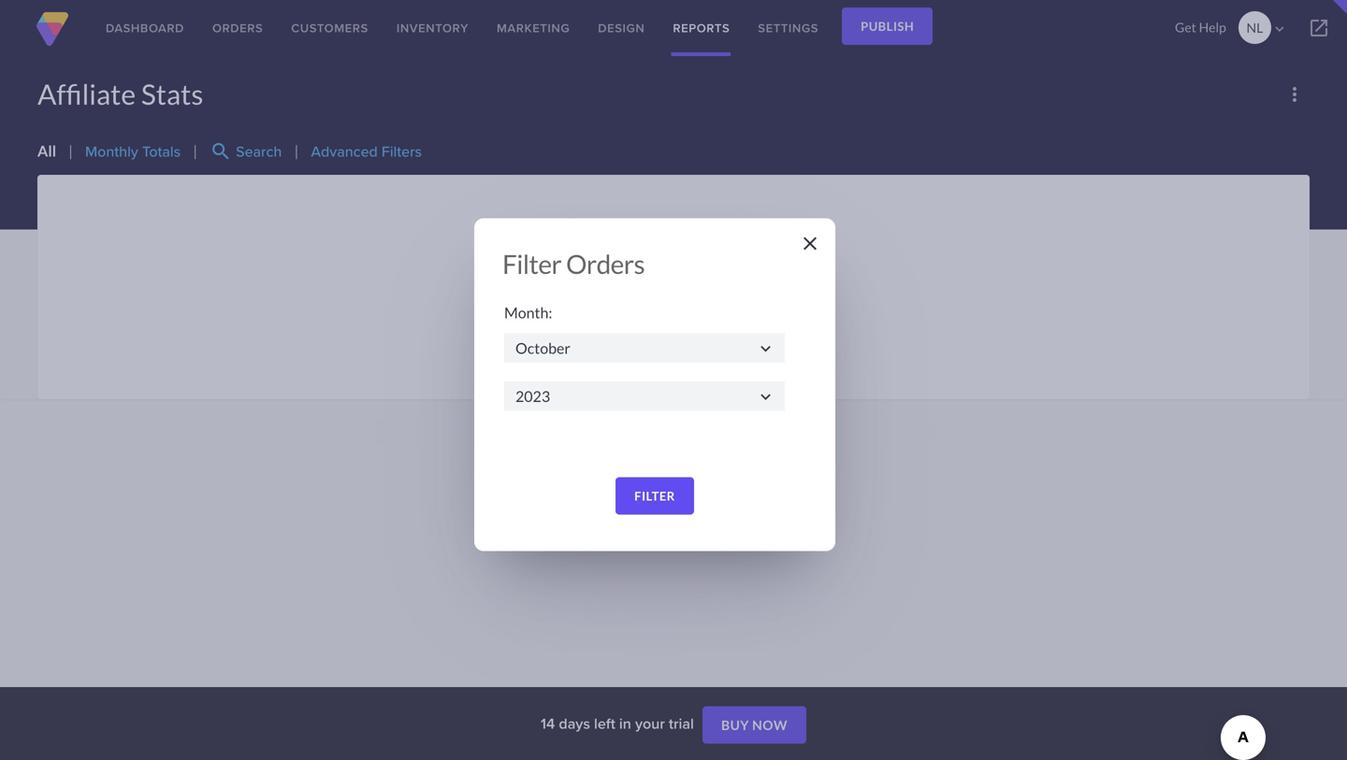 Task type: vqa. For each thing, say whether or not it's contained in the screenshot.
search search on the left top
yes



Task type: locate. For each thing, give the bounding box(es) containing it.
nl 
[[1247, 20, 1289, 37]]

filter
[[503, 249, 562, 280], [635, 489, 676, 504]]

0 horizontal spatial orders
[[212, 19, 263, 37]]

| right all link
[[68, 142, 73, 160]]

get
[[1176, 19, 1197, 35]]

0 horizontal spatial filter
[[503, 249, 562, 280]]

succeed online with volusion's shopping cart software image
[[34, 12, 71, 46]]

filters
[[382, 140, 422, 162]]

customers
[[291, 19, 369, 37]]

|
[[68, 142, 73, 160], [193, 142, 198, 160], [294, 142, 299, 160]]

1 horizontal spatial filter
[[635, 489, 676, 504]]

0 vertical spatial 
[[756, 339, 776, 359]]

all
[[37, 142, 56, 160]]

search
[[210, 141, 232, 163]]

0 vertical spatial orders
[[212, 19, 263, 37]]

design
[[598, 19, 645, 37]]

filter inside filter link
[[635, 489, 676, 504]]

month:
[[504, 304, 553, 322]]

1 vertical spatial filter
[[635, 489, 676, 504]]

monthly totals link
[[85, 140, 181, 162]]

monthly totals
[[85, 140, 181, 162]]

1 | from the left
[[68, 142, 73, 160]]

affiliate stats
[[37, 77, 203, 111]]

3 | from the left
[[294, 142, 299, 160]]

orders
[[212, 19, 263, 37], [566, 249, 645, 280]]

1 horizontal spatial orders
[[566, 249, 645, 280]]

filter orders
[[503, 249, 645, 280]]

dashboard
[[106, 19, 184, 37]]

None text field
[[504, 333, 785, 363], [504, 382, 785, 411], [504, 333, 785, 363], [504, 382, 785, 411]]

2 horizontal spatial |
[[294, 142, 299, 160]]

advanced filters link
[[311, 140, 422, 162]]

monthly
[[85, 140, 138, 162]]

help
[[1200, 19, 1227, 35]]

buy now
[[722, 718, 788, 734]]

affiliate
[[37, 77, 136, 111]]

1 horizontal spatial |
[[193, 142, 198, 160]]

1 vertical spatial 
[[756, 387, 776, 407]]

| left search
[[193, 142, 198, 160]]

0 vertical spatial filter
[[503, 249, 562, 280]]

| right search at the left top of page
[[294, 142, 299, 160]]


[[756, 339, 776, 359], [756, 387, 776, 407]]

close
[[799, 233, 822, 255]]

stats
[[141, 77, 203, 111]]

0 horizontal spatial |
[[68, 142, 73, 160]]



Task type: describe. For each thing, give the bounding box(es) containing it.
filter link
[[616, 478, 694, 515]]

buy
[[722, 718, 750, 734]]

reports
[[673, 19, 730, 37]]

buy now link
[[703, 707, 807, 745]]

nl
[[1247, 20, 1264, 36]]


[[1309, 17, 1331, 39]]

get help
[[1176, 19, 1227, 35]]

dashboard link
[[92, 0, 198, 56]]

search search
[[210, 140, 282, 163]]

inventory
[[397, 19, 469, 37]]

 link
[[1292, 0, 1348, 56]]

all link
[[37, 142, 56, 160]]

filter for filter orders
[[503, 249, 562, 280]]

marketing
[[497, 19, 570, 37]]

advanced filters
[[311, 140, 422, 162]]

filter for filter
[[635, 489, 676, 504]]

totals
[[142, 140, 181, 162]]

advanced
[[311, 140, 378, 162]]

settings
[[758, 19, 819, 37]]

1 vertical spatial orders
[[566, 249, 645, 280]]

1  from the top
[[756, 339, 776, 359]]

2  from the top
[[756, 387, 776, 407]]

14
[[541, 713, 555, 735]]

publish button
[[842, 7, 933, 45]]

search
[[236, 140, 282, 162]]


[[1272, 21, 1289, 37]]

publish
[[861, 19, 915, 34]]

now
[[753, 718, 788, 734]]

2 | from the left
[[193, 142, 198, 160]]



